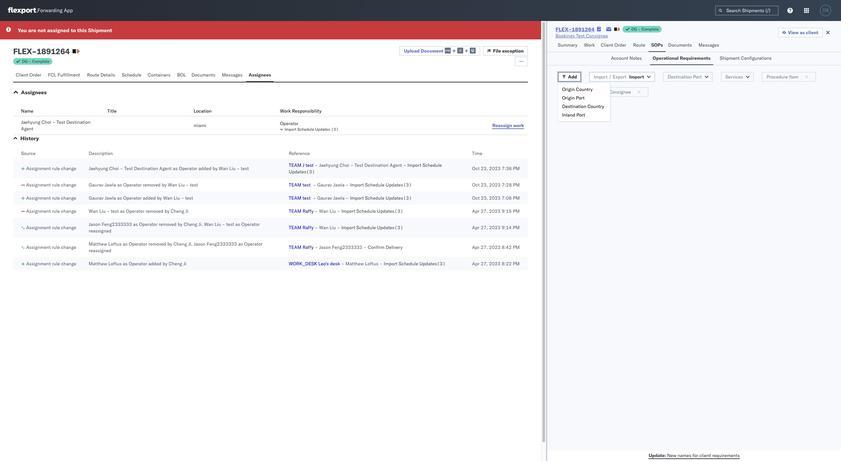 Task type: describe. For each thing, give the bounding box(es) containing it.
rule for gaurav jawla as operator added by wan liu - test
[[52, 195, 60, 201]]

containers
[[148, 72, 171, 78]]

procedure item button
[[762, 72, 816, 82]]

0 vertical spatial order
[[615, 42, 626, 48]]

matthew for matthew loftus as operator added by cheng ji
[[89, 261, 107, 267]]

9:14
[[502, 225, 512, 231]]

1 vertical spatial documents
[[192, 72, 215, 78]]

port inside button
[[693, 74, 702, 80]]

0 horizontal spatial client order button
[[13, 69, 45, 82]]

work button
[[582, 39, 598, 52]]

bol
[[177, 72, 186, 78]]

apr 27, 2023 9:15 pm
[[472, 208, 520, 214]]

1 horizontal spatial assignees button
[[246, 69, 274, 82]]

updates(3) for oct 23, 2023 7:06 pm
[[386, 195, 412, 201]]

add button
[[558, 72, 581, 82]]

assignment for jaehyung choi - test destination agent as operator added by wan liu - test
[[26, 166, 51, 172]]

raffy for test
[[303, 225, 314, 231]]

consignee inside button
[[609, 89, 631, 95]]

responsibility
[[292, 108, 322, 114]]

team raffy - jason feng2333333 - confirm delivery
[[289, 245, 403, 250]]

names
[[678, 453, 692, 459]]

client inside button
[[806, 30, 819, 35]]

change for jason feng2333333 as operator removed by cheng ji. wan liu - test as operator reassigned
[[61, 225, 76, 231]]

shipment configurations button
[[717, 52, 778, 65]]

pm for apr 27, 2023 8:22 pm
[[513, 261, 520, 267]]

flex-1891264
[[556, 26, 595, 33]]

jason inside matthew loftus as operator removed by cheng ji. jason feng2333333 as operator reassigned
[[194, 241, 206, 247]]

work_desk
[[289, 261, 317, 267]]

assignment for matthew loftus as operator added by cheng ji
[[26, 261, 51, 267]]

27, for apr 27, 2023 9:15 pm
[[481, 208, 488, 214]]

rule for jaehyung choi - test destination agent as operator added by wan liu - test
[[52, 166, 60, 172]]

2 horizontal spatial choi
[[340, 162, 349, 168]]

1 vertical spatial dg - complete
[[22, 59, 49, 64]]

1 vertical spatial client
[[16, 72, 28, 78]]

updates(3) for apr 27, 2023 9:15 pm
[[377, 208, 403, 214]]

0 vertical spatial ji
[[185, 208, 188, 214]]

view as client button
[[778, 28, 823, 37]]

to
[[71, 27, 76, 34]]

2023 for 7:36
[[489, 166, 501, 172]]

team for gaurav jawla as operator added by wan liu - test
[[289, 195, 301, 201]]

description
[[89, 151, 113, 156]]

1 raffy from the top
[[303, 208, 314, 214]]

consignee inside 'link'
[[586, 33, 608, 39]]

schedule inside import schedule updates(3)
[[423, 162, 442, 168]]

pm for apr 27, 2023 9:15 pm
[[513, 208, 520, 214]]

apr 27, 2023 8:22 pm
[[472, 261, 520, 267]]

summary
[[558, 42, 578, 48]]

0 vertical spatial dg
[[632, 27, 637, 32]]

1 horizontal spatial requirements
[[712, 453, 740, 459]]

item
[[789, 74, 799, 80]]

sops button
[[649, 39, 666, 52]]

7:06
[[502, 195, 512, 201]]

assignment rule change for jaehyung choi - test destination agent as operator added by wan liu - test
[[26, 166, 76, 172]]

assignment for wan liu - test as operator removed by cheng ji
[[26, 208, 51, 214]]

choi for jaehyung choi - test destination agent
[[42, 119, 51, 125]]

source
[[21, 151, 36, 156]]

8:22
[[502, 261, 512, 267]]

2023 for 9:15
[[489, 208, 501, 214]]

bol button
[[175, 69, 189, 82]]

ji. for jason
[[188, 241, 193, 247]]

route for route
[[633, 42, 645, 48]]

1 vertical spatial documents button
[[189, 69, 219, 82]]

destination inside button
[[668, 74, 692, 80]]

0 vertical spatial shipment
[[88, 27, 112, 34]]

team j test - jaehyung choi - test destination agent -
[[289, 162, 406, 168]]

reassign work
[[492, 122, 524, 128]]

schedule button
[[119, 69, 145, 82]]

account notes
[[611, 55, 642, 61]]

cheng for matthew loftus as operator removed by cheng ji. jason feng2333333 as operator reassigned
[[174, 241, 187, 247]]

1 vertical spatial messages
[[222, 72, 243, 78]]

27, for apr 27, 2023 9:14 pm
[[481, 225, 488, 231]]

2 vertical spatial port
[[577, 112, 585, 118]]

bookings test consignee
[[556, 33, 608, 39]]

jaehyung for jaehyung choi - test destination agent
[[21, 119, 40, 125]]

1 vertical spatial port
[[576, 95, 585, 101]]

destination for origin country origin port destination country inland port
[[562, 104, 586, 109]]

history button
[[20, 135, 39, 142]]

file
[[493, 48, 501, 54]]

apr 27, 2023 9:14 pm
[[472, 225, 520, 231]]

removed for loftus
[[148, 241, 166, 247]]

assignment rule change for gaurav jawla as operator added by wan liu - test
[[26, 195, 76, 201]]

fcl fulfillment
[[48, 72, 80, 78]]

team raffy - wan liu - import schedule updates(3) for apr 27, 2023 9:14 pm
[[289, 225, 403, 231]]

1 horizontal spatial messages button
[[696, 39, 723, 52]]

consignee button
[[604, 87, 649, 97]]

updates(3) for oct 23, 2023 7:28 pm
[[386, 182, 412, 188]]

updates(3) inside import schedule updates(3)
[[289, 169, 315, 175]]

assignment rule change for matthew loftus as operator removed by cheng ji. jason feng2333333 as operator reassigned
[[26, 245, 76, 250]]

shipment inside button
[[720, 55, 740, 61]]

0 horizontal spatial client
[[700, 453, 711, 459]]

8:42
[[502, 245, 512, 250]]

test inside the jason feng2333333 as operator removed by cheng ji. wan liu - test as operator reassigned
[[226, 221, 234, 227]]

1 horizontal spatial dg - complete
[[632, 27, 659, 32]]

apr for apr 27, 2023 9:14 pm
[[472, 225, 480, 231]]

change for jaehyung choi - test destination agent as operator added by wan liu - test
[[61, 166, 76, 172]]

1 vertical spatial assignees button
[[21, 89, 47, 96]]

forwarding app link
[[8, 7, 73, 14]]

2 horizontal spatial agent
[[390, 162, 402, 168]]

2023 for 7:06
[[489, 195, 501, 201]]

team test - gaurav jawla - import schedule updates(3) for oct 23, 2023 7:06 pm
[[289, 195, 412, 201]]

procedure
[[767, 74, 788, 80]]

procedure item
[[767, 74, 799, 80]]

matthew loftus as operator removed by cheng ji. jason feng2333333 as operator reassigned
[[89, 241, 263, 254]]

matthew loftus as operator added by cheng ji
[[89, 261, 186, 267]]

location
[[194, 108, 212, 114]]

1 origin from the top
[[562, 86, 575, 92]]

0 horizontal spatial assignees
[[21, 89, 47, 96]]

wan liu - test as operator removed by cheng ji
[[89, 208, 188, 214]]

added for cheng
[[148, 261, 161, 267]]

1 horizontal spatial client order button
[[598, 39, 631, 52]]

0 horizontal spatial complete
[[32, 59, 49, 64]]

j
[[303, 162, 304, 168]]

services button
[[721, 72, 754, 82]]

flex - 1891264
[[13, 46, 70, 56]]

rule for gaurav jawla as operator removed by wan liu - test
[[52, 182, 60, 188]]

work_desk leo's desk - matthew loftus - import schedule updates(3)
[[289, 261, 446, 267]]

team for gaurav jawla as operator removed by wan liu - test
[[289, 182, 301, 188]]

added for wan
[[143, 195, 156, 201]]

23, for oct 23, 2023 7:28 pm
[[481, 182, 488, 188]]

wan inside the jason feng2333333 as operator removed by cheng ji. wan liu - test as operator reassigned
[[204, 221, 213, 227]]

forwarding app
[[37, 7, 73, 14]]

rule for jason feng2333333 as operator removed by cheng ji. wan liu - test as operator reassigned
[[52, 225, 60, 231]]

oct for oct 23, 2023 7:36 pm
[[472, 166, 480, 172]]

raffy for operator
[[303, 245, 314, 250]]

new
[[667, 453, 677, 459]]

0 horizontal spatial dg
[[22, 59, 28, 64]]

rule for matthew loftus as operator added by cheng ji
[[52, 261, 60, 267]]

account notes button
[[609, 52, 646, 65]]

team for jason feng2333333 as operator removed by cheng ji. wan liu - test as operator reassigned
[[289, 225, 301, 231]]

2023 for 8:22
[[489, 261, 501, 267]]

reassign work button
[[489, 121, 528, 130]]

rule for wan liu - test as operator removed by cheng ji
[[52, 208, 60, 214]]

os button
[[818, 3, 833, 18]]

1 vertical spatial order
[[29, 72, 41, 78]]

update:
[[649, 453, 666, 459]]

oct for oct 23, 2023 7:06 pm
[[472, 195, 480, 201]]

operational requirements
[[653, 55, 711, 61]]

work for work responsibility
[[280, 108, 291, 114]]

import schedule updates                (3) button
[[280, 127, 480, 132]]

upload
[[404, 48, 420, 54]]

work for work
[[584, 42, 595, 48]]

name
[[21, 108, 33, 114]]

route details button
[[84, 69, 119, 82]]

time
[[472, 151, 482, 156]]

27, for apr 27, 2023 8:42 pm
[[481, 245, 488, 250]]

2 horizontal spatial jason
[[319, 245, 331, 250]]

0 vertical spatial 1891264
[[572, 26, 595, 33]]

os
[[823, 8, 829, 13]]

import inside import schedule updates                (3) "button"
[[285, 127, 296, 132]]

agent for jaehyung choi - test destination agent
[[21, 126, 33, 132]]

for
[[693, 453, 698, 459]]

2 horizontal spatial feng2333333
[[332, 245, 362, 250]]

- inside the jason feng2333333 as operator removed by cheng ji. wan liu - test as operator reassigned
[[222, 221, 225, 227]]

- inside jaehyung choi - test destination agent
[[52, 119, 55, 125]]

fulfillment
[[58, 72, 80, 78]]

view
[[788, 30, 799, 35]]

assignment for matthew loftus as operator removed by cheng ji. jason feng2333333 as operator reassigned
[[26, 245, 51, 250]]

desk
[[330, 261, 340, 267]]

change for gaurav jawla as operator removed by wan liu - test
[[61, 182, 76, 188]]

jason inside the jason feng2333333 as operator removed by cheng ji. wan liu - test as operator reassigned
[[89, 221, 101, 227]]

file exception
[[493, 48, 524, 54]]

export
[[613, 74, 627, 80]]

cheng for matthew loftus as operator added by cheng ji
[[169, 261, 182, 267]]

change for wan liu - test as operator removed by cheng ji
[[61, 208, 76, 214]]

1 vertical spatial country
[[588, 104, 604, 109]]

schedule inside button
[[122, 72, 141, 78]]

2023 for 9:14
[[489, 225, 501, 231]]

schedule inside "button"
[[298, 127, 314, 132]]

gaurav jawla as operator removed by wan liu - test
[[89, 182, 198, 188]]

reassign
[[492, 122, 512, 128]]

updates
[[315, 127, 330, 132]]

delivery
[[386, 245, 403, 250]]

destination for jaehyung choi - test destination agent
[[66, 119, 91, 125]]

1 vertical spatial ji
[[183, 261, 186, 267]]

by for matthew loftus as operator added by cheng ji
[[163, 261, 168, 267]]

operational
[[653, 55, 679, 61]]

flex-1891264 link
[[556, 26, 595, 33]]

work responsibility
[[280, 108, 322, 114]]

0 requirements
[[558, 104, 590, 110]]

oct 23, 2023 7:28 pm
[[472, 182, 520, 188]]

by for gaurav jawla as operator removed by wan liu - test
[[162, 182, 167, 188]]

removed for jawla
[[143, 182, 161, 188]]

removed for feng2333333
[[159, 221, 176, 227]]

matthew for matthew loftus as operator removed by cheng ji. jason feng2333333 as operator reassigned
[[89, 241, 107, 247]]

operational requirements button
[[650, 52, 713, 65]]

assignment for gaurav jawla as operator removed by wan liu - test
[[26, 182, 51, 188]]



Task type: vqa. For each thing, say whether or not it's contained in the screenshot.


Task type: locate. For each thing, give the bounding box(es) containing it.
rule for matthew loftus as operator removed by cheng ji. jason feng2333333 as operator reassigned
[[52, 245, 60, 250]]

cheng down matthew loftus as operator removed by cheng ji. jason feng2333333 as operator reassigned
[[169, 261, 182, 267]]

4 2023 from the top
[[489, 208, 501, 214]]

0 vertical spatial assignees
[[249, 72, 271, 78]]

1 horizontal spatial messages
[[699, 42, 719, 48]]

1 vertical spatial oct
[[472, 182, 480, 188]]

2 oct from the top
[[472, 182, 480, 188]]

removed down the jason feng2333333 as operator removed by cheng ji. wan liu - test as operator reassigned
[[148, 241, 166, 247]]

origin country origin port destination country inland port
[[562, 86, 604, 118]]

0 horizontal spatial messages
[[222, 72, 243, 78]]

client right work button
[[601, 42, 613, 48]]

1 vertical spatial ji.
[[188, 241, 193, 247]]

route up notes
[[633, 42, 645, 48]]

0 vertical spatial ji.
[[198, 221, 203, 227]]

7 change from the top
[[61, 261, 76, 267]]

2 2023 from the top
[[489, 182, 501, 188]]

2 assignment from the top
[[26, 182, 51, 188]]

0 horizontal spatial 1891264
[[37, 46, 70, 56]]

assignment rule change for matthew loftus as operator added by cheng ji
[[26, 261, 76, 267]]

6 team from the top
[[289, 245, 301, 250]]

pm right 9:15
[[513, 208, 520, 214]]

fcl
[[48, 72, 56, 78]]

2023 left 8:42
[[489, 245, 501, 250]]

documents right "bol" button
[[192, 72, 215, 78]]

1 vertical spatial assignees
[[21, 89, 47, 96]]

jaehyung inside jaehyung choi - test destination agent
[[21, 119, 40, 125]]

2023 left 7:28
[[489, 182, 501, 188]]

origin
[[562, 86, 575, 92], [562, 95, 575, 101]]

port down requirements
[[693, 74, 702, 80]]

work down bookings test consignee
[[584, 42, 595, 48]]

5 assignment rule change from the top
[[26, 225, 76, 231]]

history
[[20, 135, 39, 142]]

0 horizontal spatial order
[[29, 72, 41, 78]]

matthew
[[89, 241, 107, 247], [89, 261, 107, 267], [346, 261, 364, 267]]

1 horizontal spatial choi
[[109, 166, 119, 172]]

dg - complete up the route button
[[632, 27, 659, 32]]

forwarding
[[37, 7, 63, 14]]

1891264 down assigned
[[37, 46, 70, 56]]

0 vertical spatial oct
[[472, 166, 480, 172]]

add
[[568, 74, 577, 80]]

test inside jaehyung choi - test destination agent
[[56, 119, 65, 125]]

client order up account
[[601, 42, 626, 48]]

agent inside jaehyung choi - test destination agent
[[21, 126, 33, 132]]

feng2333333 inside the jason feng2333333 as operator removed by cheng ji. wan liu - test as operator reassigned
[[102, 221, 132, 227]]

3 assignment rule change from the top
[[26, 195, 76, 201]]

route
[[633, 42, 645, 48], [87, 72, 99, 78]]

1 assignment rule change from the top
[[26, 166, 76, 172]]

app
[[64, 7, 73, 14]]

assignment rule change for gaurav jawla as operator removed by wan liu - test
[[26, 182, 76, 188]]

client down flex
[[16, 72, 28, 78]]

1 reassigned from the top
[[89, 228, 111, 234]]

5 change from the top
[[61, 225, 76, 231]]

27,
[[481, 208, 488, 214], [481, 225, 488, 231], [481, 245, 488, 250], [481, 261, 488, 267]]

0 horizontal spatial dg - complete
[[22, 59, 49, 64]]

2023 left 8:22
[[489, 261, 501, 267]]

route inside button
[[633, 42, 645, 48]]

ji. inside matthew loftus as operator removed by cheng ji. jason feng2333333 as operator reassigned
[[188, 241, 193, 247]]

4 assignment from the top
[[26, 208, 51, 214]]

0 horizontal spatial ji.
[[188, 241, 193, 247]]

pm right 7:28
[[513, 182, 520, 188]]

operator
[[280, 121, 299, 127], [179, 166, 197, 172], [123, 182, 142, 188], [123, 195, 142, 201], [126, 208, 144, 214], [139, 221, 158, 227], [241, 221, 260, 227], [129, 241, 147, 247], [244, 241, 263, 247], [129, 261, 147, 267]]

team for matthew loftus as operator removed by cheng ji. jason feng2333333 as operator reassigned
[[289, 245, 301, 250]]

port
[[693, 74, 702, 80], [576, 95, 585, 101], [577, 112, 585, 118]]

fcl fulfillment button
[[45, 69, 84, 82]]

1 vertical spatial complete
[[32, 59, 49, 64]]

client order button
[[598, 39, 631, 52], [13, 69, 45, 82]]

2023 left 9:14
[[489, 225, 501, 231]]

confirm
[[368, 245, 385, 250]]

0 vertical spatial added
[[199, 166, 212, 172]]

consignee down export on the top of page
[[609, 89, 631, 95]]

assignment rule change for wan liu - test as operator removed by cheng ji
[[26, 208, 76, 214]]

1 vertical spatial 23,
[[481, 182, 488, 188]]

1 rule from the top
[[52, 166, 60, 172]]

1 vertical spatial shipment
[[720, 55, 740, 61]]

0 horizontal spatial messages button
[[219, 69, 246, 82]]

apr for apr 27, 2023 9:15 pm
[[472, 208, 480, 214]]

1 vertical spatial requirements
[[712, 453, 740, 459]]

view as client
[[788, 30, 819, 35]]

apr up the apr 27, 2023 8:22 pm
[[472, 245, 480, 250]]

7 2023 from the top
[[489, 261, 501, 267]]

0 horizontal spatial requirements
[[562, 104, 590, 110]]

team raffy - wan liu - import schedule updates(3) for apr 27, 2023 9:15 pm
[[289, 208, 403, 214]]

0 vertical spatial consignee
[[586, 33, 608, 39]]

test inside 'link'
[[576, 33, 585, 39]]

6 change from the top
[[61, 245, 76, 250]]

2023 left 7:36
[[489, 166, 501, 172]]

0 horizontal spatial agent
[[21, 126, 33, 132]]

cheng
[[171, 208, 184, 214], [184, 221, 197, 227], [174, 241, 187, 247], [169, 261, 182, 267]]

oct up 'apr 27, 2023 9:15 pm'
[[472, 195, 480, 201]]

not
[[38, 27, 46, 34]]

0 horizontal spatial work
[[280, 108, 291, 114]]

cheng down the jason feng2333333 as operator removed by cheng ji. wan liu - test as operator reassigned
[[174, 241, 187, 247]]

0 vertical spatial complete
[[642, 27, 659, 32]]

shipment up the services on the top right of the page
[[720, 55, 740, 61]]

2023 for 7:28
[[489, 182, 501, 188]]

27, down apr 27, 2023 8:42 pm
[[481, 261, 488, 267]]

23, for oct 23, 2023 7:06 pm
[[481, 195, 488, 201]]

loftus inside matthew loftus as operator removed by cheng ji. jason feng2333333 as operator reassigned
[[108, 241, 122, 247]]

1 assignment from the top
[[26, 166, 51, 172]]

documents button right bol
[[189, 69, 219, 82]]

assignees
[[249, 72, 271, 78], [21, 89, 47, 96]]

oct for oct 23, 2023 7:28 pm
[[472, 182, 480, 188]]

change
[[61, 166, 76, 172], [61, 182, 76, 188], [61, 195, 76, 201], [61, 208, 76, 214], [61, 225, 76, 231], [61, 245, 76, 250], [61, 261, 76, 267]]

0 vertical spatial client order
[[601, 42, 626, 48]]

destination inside origin country origin port destination country inland port
[[562, 104, 586, 109]]

2 vertical spatial 23,
[[481, 195, 488, 201]]

order up account
[[615, 42, 626, 48]]

1 vertical spatial consignee
[[609, 89, 631, 95]]

0 vertical spatial dg - complete
[[632, 27, 659, 32]]

updates(3) for apr 27, 2023 9:14 pm
[[377, 225, 403, 231]]

1 horizontal spatial 1891264
[[572, 26, 595, 33]]

removed down gaurav jawla as operator added by wan liu - test
[[146, 208, 163, 214]]

1 vertical spatial route
[[87, 72, 99, 78]]

pm for oct 23, 2023 7:06 pm
[[513, 195, 520, 201]]

Search Shipments (/) text field
[[715, 6, 779, 15]]

assignment rule change for jason feng2333333 as operator removed by cheng ji. wan liu - test as operator reassigned
[[26, 225, 76, 231]]

jaehyung down description
[[89, 166, 108, 172]]

7:28
[[502, 182, 512, 188]]

1 vertical spatial dg
[[22, 59, 28, 64]]

4 27, from the top
[[481, 261, 488, 267]]

assigned
[[47, 27, 69, 34]]

reassigned inside the jason feng2333333 as operator removed by cheng ji. wan liu - test as operator reassigned
[[89, 228, 111, 234]]

services
[[726, 74, 743, 80]]

client right the view at right
[[806, 30, 819, 35]]

jawla
[[105, 182, 116, 188], [333, 182, 345, 188], [105, 195, 116, 201], [333, 195, 345, 201]]

origin up "0 requirements"
[[562, 95, 575, 101]]

team test - gaurav jawla - import schedule updates(3) for oct 23, 2023 7:28 pm
[[289, 182, 412, 188]]

by for jason feng2333333 as operator removed by cheng ji. wan liu - test as operator reassigned
[[178, 221, 183, 227]]

ji. inside the jason feng2333333 as operator removed by cheng ji. wan liu - test as operator reassigned
[[198, 221, 203, 227]]

miami
[[194, 123, 206, 128]]

leo's
[[318, 261, 329, 267]]

oct down time
[[472, 166, 480, 172]]

2 reassigned from the top
[[89, 248, 111, 254]]

1 vertical spatial work
[[280, 108, 291, 114]]

3 27, from the top
[[481, 245, 488, 250]]

4 change from the top
[[61, 208, 76, 214]]

bookings test consignee link
[[556, 33, 608, 39]]

complete
[[642, 27, 659, 32], [32, 59, 49, 64]]

shipment configurations
[[720, 55, 772, 61]]

1 horizontal spatial ji.
[[198, 221, 203, 227]]

0 horizontal spatial jaehyung
[[21, 119, 40, 125]]

bookings
[[556, 33, 575, 39]]

4 team from the top
[[289, 208, 301, 214]]

team for jaehyung choi - test destination agent as operator added by wan liu - test
[[289, 162, 301, 168]]

5 assignment from the top
[[26, 225, 51, 231]]

client right for
[[700, 453, 711, 459]]

shipper
[[563, 89, 579, 95]]

by inside the jason feng2333333 as operator removed by cheng ji. wan liu - test as operator reassigned
[[178, 221, 183, 227]]

1 horizontal spatial jason
[[194, 241, 206, 247]]

1891264 up bookings test consignee
[[572, 26, 595, 33]]

3 rule from the top
[[52, 195, 60, 201]]

0 vertical spatial documents button
[[666, 39, 696, 52]]

complete up 'sops'
[[642, 27, 659, 32]]

4 assignment rule change from the top
[[26, 208, 76, 214]]

pm right 9:14
[[513, 225, 520, 231]]

dg down flex
[[22, 59, 28, 64]]

pm right 8:42
[[513, 245, 520, 250]]

jaehyung for jaehyung choi - test destination agent as operator added by wan liu - test
[[89, 166, 108, 172]]

0 horizontal spatial documents
[[192, 72, 215, 78]]

pm for oct 23, 2023 7:36 pm
[[513, 166, 520, 172]]

4 rule from the top
[[52, 208, 60, 214]]

6 assignment rule change from the top
[[26, 245, 76, 250]]

loftus for matthew loftus as operator added by cheng ji
[[108, 261, 122, 267]]

1 horizontal spatial shipment
[[720, 55, 740, 61]]

1 apr from the top
[[472, 208, 480, 214]]

port down "0 requirements"
[[577, 112, 585, 118]]

1 horizontal spatial dg
[[632, 27, 637, 32]]

2023 left 9:15
[[489, 208, 501, 214]]

5 team from the top
[[289, 225, 301, 231]]

route inside button
[[87, 72, 99, 78]]

requirements
[[562, 104, 590, 110], [712, 453, 740, 459]]

shipper button
[[558, 87, 597, 97]]

requirements
[[680, 55, 711, 61]]

5 rule from the top
[[52, 225, 60, 231]]

import schedule updates                (3)
[[285, 127, 339, 132]]

3 apr from the top
[[472, 245, 480, 250]]

country down add
[[576, 86, 593, 92]]

pm for oct 23, 2023 7:28 pm
[[513, 182, 520, 188]]

dg - complete down flex - 1891264
[[22, 59, 49, 64]]

27, down "oct 23, 2023 7:06 pm"
[[481, 208, 488, 214]]

1 horizontal spatial client
[[601, 42, 613, 48]]

messages button
[[696, 39, 723, 52], [219, 69, 246, 82]]

raffy
[[303, 208, 314, 214], [303, 225, 314, 231], [303, 245, 314, 250]]

matthew inside matthew loftus as operator removed by cheng ji. jason feng2333333 as operator reassigned
[[89, 241, 107, 247]]

route for route details
[[87, 72, 99, 78]]

2 team raffy - wan liu - import schedule updates(3) from the top
[[289, 225, 403, 231]]

shipment right this
[[88, 27, 112, 34]]

gaurav
[[89, 182, 104, 188], [317, 182, 332, 188], [89, 195, 104, 201], [317, 195, 332, 201]]

assignment for gaurav jawla as operator added by wan liu - test
[[26, 195, 51, 201]]

apr down "oct 23, 2023 7:06 pm"
[[472, 208, 480, 214]]

choi inside jaehyung choi - test destination agent
[[42, 119, 51, 125]]

1 vertical spatial team test - gaurav jawla - import schedule updates(3)
[[289, 195, 412, 201]]

pm right 8:22
[[513, 261, 520, 267]]

pm right 7:06
[[513, 195, 520, 201]]

0 horizontal spatial jason
[[89, 221, 101, 227]]

jaehyung right j
[[319, 162, 338, 168]]

2 apr from the top
[[472, 225, 480, 231]]

cheng up matthew loftus as operator removed by cheng ji. jason feng2333333 as operator reassigned
[[184, 221, 197, 227]]

destination for jaehyung choi - test destination agent as operator added by wan liu - test
[[134, 166, 158, 172]]

2 vertical spatial raffy
[[303, 245, 314, 250]]

summary button
[[555, 39, 582, 52]]

4 apr from the top
[[472, 261, 480, 267]]

route details
[[87, 72, 115, 78]]

1 horizontal spatial client order
[[601, 42, 626, 48]]

jaehyung choi - test destination agent
[[21, 119, 91, 132]]

7 rule from the top
[[52, 261, 60, 267]]

client order button up account
[[598, 39, 631, 52]]

pm right 7:36
[[513, 166, 520, 172]]

3 team from the top
[[289, 195, 301, 201]]

1 team from the top
[[289, 162, 301, 168]]

file exception button
[[483, 46, 528, 56], [483, 46, 528, 56]]

cheng inside the jason feng2333333 as operator removed by cheng ji. wan liu - test as operator reassigned
[[184, 221, 197, 227]]

1 vertical spatial reassigned
[[89, 248, 111, 254]]

6 2023 from the top
[[489, 245, 501, 250]]

route left details on the left of the page
[[87, 72, 99, 78]]

2 raffy from the top
[[303, 225, 314, 231]]

destination port button
[[663, 72, 713, 82]]

1 23, from the top
[[481, 166, 488, 172]]

jason
[[89, 221, 101, 227], [194, 241, 206, 247], [319, 245, 331, 250]]

apr for apr 27, 2023 8:42 pm
[[472, 245, 480, 250]]

5 2023 from the top
[[489, 225, 501, 231]]

agent for jaehyung choi - test destination agent as operator added by wan liu - test
[[159, 166, 172, 172]]

27, down 'apr 27, 2023 9:15 pm'
[[481, 225, 488, 231]]

assignment rule change
[[26, 166, 76, 172], [26, 182, 76, 188], [26, 195, 76, 201], [26, 208, 76, 214], [26, 225, 76, 231], [26, 245, 76, 250], [26, 261, 76, 267]]

2 vertical spatial added
[[148, 261, 161, 267]]

23, down time
[[481, 166, 488, 172]]

1 oct from the top
[[472, 166, 480, 172]]

apr for apr 27, 2023 8:22 pm
[[472, 261, 480, 267]]

upload document
[[404, 48, 444, 54]]

consignee up work button
[[586, 33, 608, 39]]

ji. for wan
[[198, 221, 203, 227]]

oct 23, 2023 7:06 pm
[[472, 195, 520, 201]]

1 vertical spatial origin
[[562, 95, 575, 101]]

1 team test - gaurav jawla - import schedule updates(3) from the top
[[289, 182, 412, 188]]

dg up the route button
[[632, 27, 637, 32]]

flex
[[13, 46, 32, 56]]

apr down apr 27, 2023 8:42 pm
[[472, 261, 480, 267]]

1 horizontal spatial assignees
[[249, 72, 271, 78]]

0 vertical spatial assignees button
[[246, 69, 274, 82]]

destination inside jaehyung choi - test destination agent
[[66, 119, 91, 125]]

1 2023 from the top
[[489, 166, 501, 172]]

1 change from the top
[[61, 166, 76, 172]]

country down shipper button
[[588, 104, 604, 109]]

1 27, from the top
[[481, 208, 488, 214]]

0 horizontal spatial choi
[[42, 119, 51, 125]]

jaehyung
[[21, 119, 40, 125], [319, 162, 338, 168], [89, 166, 108, 172]]

2023 left 7:06
[[489, 195, 501, 201]]

jaehyung down name
[[21, 119, 40, 125]]

2023 for 8:42
[[489, 245, 501, 250]]

3 2023 from the top
[[489, 195, 501, 201]]

complete down flex - 1891264
[[32, 59, 49, 64]]

7 assignment rule change from the top
[[26, 261, 76, 267]]

2 origin from the top
[[562, 95, 575, 101]]

client order left fcl
[[16, 72, 41, 78]]

cheng inside matthew loftus as operator removed by cheng ji. jason feng2333333 as operator reassigned
[[174, 241, 187, 247]]

loftus
[[108, 241, 122, 247], [108, 261, 122, 267], [365, 261, 378, 267]]

port up "0 requirements"
[[576, 95, 585, 101]]

1 horizontal spatial consignee
[[609, 89, 631, 95]]

liu
[[229, 166, 236, 172], [178, 182, 185, 188], [174, 195, 180, 201], [99, 208, 106, 214], [330, 208, 336, 214], [215, 221, 221, 227], [330, 225, 336, 231]]

requirements up "inland"
[[562, 104, 590, 110]]

by for gaurav jawla as operator added by wan liu - test
[[157, 195, 162, 201]]

ji down matthew loftus as operator removed by cheng ji. jason feng2333333 as operator reassigned
[[183, 261, 186, 267]]

0 horizontal spatial feng2333333
[[102, 221, 132, 227]]

documents
[[668, 42, 692, 48], [192, 72, 215, 78]]

7:36
[[502, 166, 512, 172]]

23, up 'apr 27, 2023 9:15 pm'
[[481, 195, 488, 201]]

3 23, from the top
[[481, 195, 488, 201]]

(3)
[[331, 127, 339, 132]]

client order button left fcl
[[13, 69, 45, 82]]

update: new names for client requirements
[[649, 453, 740, 459]]

removed inside matthew loftus as operator removed by cheng ji. jason feng2333333 as operator reassigned
[[148, 241, 166, 247]]

0 horizontal spatial client
[[16, 72, 28, 78]]

0 vertical spatial work
[[584, 42, 595, 48]]

3 change from the top
[[61, 195, 76, 201]]

0 horizontal spatial client order
[[16, 72, 41, 78]]

document
[[421, 48, 444, 54]]

inland
[[562, 112, 575, 118]]

configurations
[[741, 55, 772, 61]]

2 horizontal spatial jaehyung
[[319, 162, 338, 168]]

dg
[[632, 27, 637, 32], [22, 59, 28, 64]]

1 horizontal spatial complete
[[642, 27, 659, 32]]

1 horizontal spatial jaehyung
[[89, 166, 108, 172]]

feng2333333 inside matthew loftus as operator removed by cheng ji. jason feng2333333 as operator reassigned
[[207, 241, 237, 247]]

2 team test - gaurav jawla - import schedule updates(3) from the top
[[289, 195, 412, 201]]

this
[[77, 27, 87, 34]]

0 vertical spatial documents
[[668, 42, 692, 48]]

ji up the jason feng2333333 as operator removed by cheng ji. wan liu - test as operator reassigned
[[185, 208, 188, 214]]

dg - complete
[[632, 27, 659, 32], [22, 59, 49, 64]]

removed inside the jason feng2333333 as operator removed by cheng ji. wan liu - test as operator reassigned
[[159, 221, 176, 227]]

team for wan liu - test as operator removed by cheng ji
[[289, 208, 301, 214]]

1 horizontal spatial feng2333333
[[207, 241, 237, 247]]

0
[[558, 104, 561, 110]]

consignee
[[586, 33, 608, 39], [609, 89, 631, 95]]

0 vertical spatial messages
[[699, 42, 719, 48]]

updates(3)
[[289, 169, 315, 175], [386, 182, 412, 188], [386, 195, 412, 201], [377, 208, 403, 214], [377, 225, 403, 231], [420, 261, 446, 267]]

1 vertical spatial client order button
[[13, 69, 45, 82]]

change for matthew loftus as operator removed by cheng ji. jason feng2333333 as operator reassigned
[[61, 245, 76, 250]]

origin down add button
[[562, 86, 575, 92]]

pm for apr 27, 2023 8:42 pm
[[513, 245, 520, 250]]

client order
[[601, 42, 626, 48], [16, 72, 41, 78]]

1 vertical spatial 1891264
[[37, 46, 70, 56]]

liu inside the jason feng2333333 as operator removed by cheng ji. wan liu - test as operator reassigned
[[215, 221, 221, 227]]

import inside import schedule updates(3)
[[408, 162, 421, 168]]

by
[[213, 166, 218, 172], [162, 182, 167, 188], [157, 195, 162, 201], [165, 208, 170, 214], [178, 221, 183, 227], [167, 241, 172, 247], [163, 261, 168, 267]]

0 horizontal spatial assignees button
[[21, 89, 47, 96]]

23, up "oct 23, 2023 7:06 pm"
[[481, 182, 488, 188]]

test
[[306, 162, 314, 168], [241, 166, 249, 172], [190, 182, 198, 188], [303, 182, 311, 188], [185, 195, 193, 201], [303, 195, 311, 201], [111, 208, 119, 214], [226, 221, 234, 227]]

are
[[28, 27, 36, 34]]

by for matthew loftus as operator removed by cheng ji. jason feng2333333 as operator reassigned
[[167, 241, 172, 247]]

documents button up 'operational requirements'
[[666, 39, 696, 52]]

1 vertical spatial messages button
[[219, 69, 246, 82]]

pm for apr 27, 2023 9:14 pm
[[513, 225, 520, 231]]

3 raffy from the top
[[303, 245, 314, 250]]

1 vertical spatial client
[[700, 453, 711, 459]]

1 vertical spatial client order
[[16, 72, 41, 78]]

work inside button
[[584, 42, 595, 48]]

0 vertical spatial reassigned
[[89, 228, 111, 234]]

0 vertical spatial origin
[[562, 86, 575, 92]]

requirements right for
[[712, 453, 740, 459]]

removed up gaurav jawla as operator added by wan liu - test
[[143, 182, 161, 188]]

documents up 'operational requirements'
[[668, 42, 692, 48]]

1 horizontal spatial route
[[633, 42, 645, 48]]

7 assignment from the top
[[26, 261, 51, 267]]

choi for jaehyung choi - test destination agent as operator added by wan liu - test
[[109, 166, 119, 172]]

0 vertical spatial country
[[576, 86, 593, 92]]

title
[[107, 108, 117, 114]]

jaehyung choi - test destination agent as operator added by wan liu - test
[[89, 166, 249, 172]]

3 assignment from the top
[[26, 195, 51, 201]]

loftus for matthew loftus as operator removed by cheng ji. jason feng2333333 as operator reassigned
[[108, 241, 122, 247]]

2 assignment rule change from the top
[[26, 182, 76, 188]]

flexport. image
[[8, 7, 37, 14]]

2 vertical spatial oct
[[472, 195, 480, 201]]

assignment for jason feng2333333 as operator removed by cheng ji. wan liu - test as operator reassigned
[[26, 225, 51, 231]]

work left the 'responsibility'
[[280, 108, 291, 114]]

by inside matthew loftus as operator removed by cheng ji. jason feng2333333 as operator reassigned
[[167, 241, 172, 247]]

27, for apr 27, 2023 8:22 pm
[[481, 261, 488, 267]]

change for gaurav jawla as operator added by wan liu - test
[[61, 195, 76, 201]]

3 oct from the top
[[472, 195, 480, 201]]

feng2333333
[[102, 221, 132, 227], [207, 241, 237, 247], [332, 245, 362, 250]]

removed up matthew loftus as operator removed by cheng ji. jason feng2333333 as operator reassigned
[[159, 221, 176, 227]]

change for matthew loftus as operator added by cheng ji
[[61, 261, 76, 267]]

oct 23, 2023 7:36 pm
[[472, 166, 520, 172]]

2 change from the top
[[61, 182, 76, 188]]

0 horizontal spatial route
[[87, 72, 99, 78]]

27, up the apr 27, 2023 8:22 pm
[[481, 245, 488, 250]]

0 horizontal spatial shipment
[[88, 27, 112, 34]]

1 horizontal spatial client
[[806, 30, 819, 35]]

cheng up the jason feng2333333 as operator removed by cheng ji. wan liu - test as operator reassigned
[[171, 208, 184, 214]]

1 horizontal spatial documents button
[[666, 39, 696, 52]]

6 rule from the top
[[52, 245, 60, 250]]

1 horizontal spatial order
[[615, 42, 626, 48]]

order left fcl
[[29, 72, 41, 78]]

2 27, from the top
[[481, 225, 488, 231]]

cheng for jason feng2333333 as operator removed by cheng ji. wan liu - test as operator reassigned
[[184, 221, 197, 227]]

1 vertical spatial raffy
[[303, 225, 314, 231]]

6 assignment from the top
[[26, 245, 51, 250]]

reassigned inside matthew loftus as operator removed by cheng ji. jason feng2333333 as operator reassigned
[[89, 248, 111, 254]]

2 rule from the top
[[52, 182, 60, 188]]

23, for oct 23, 2023 7:36 pm
[[481, 166, 488, 172]]

apr down 'apr 27, 2023 9:15 pm'
[[472, 225, 480, 231]]

1 horizontal spatial agent
[[159, 166, 172, 172]]

oct up "oct 23, 2023 7:06 pm"
[[472, 182, 480, 188]]

0 vertical spatial port
[[693, 74, 702, 80]]

1 horizontal spatial documents
[[668, 42, 692, 48]]

sops
[[651, 42, 663, 48]]

as inside view as client button
[[800, 30, 805, 35]]

2 team from the top
[[289, 182, 301, 188]]

2 23, from the top
[[481, 182, 488, 188]]

1 team raffy - wan liu - import schedule updates(3) from the top
[[289, 208, 403, 214]]



